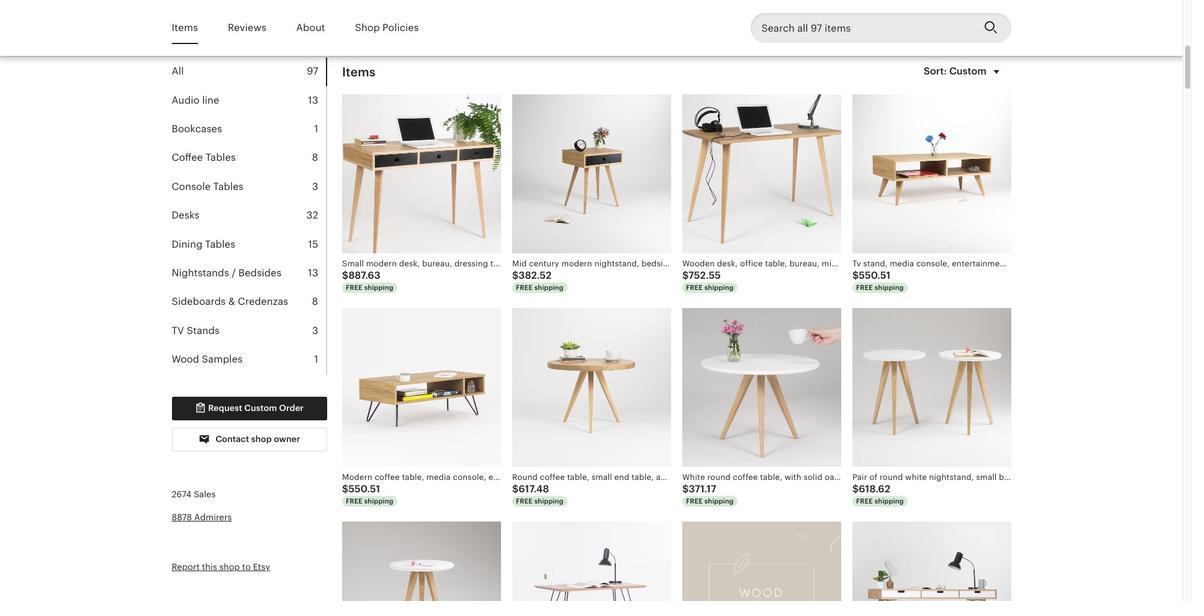 Task type: describe. For each thing, give the bounding box(es) containing it.
line
[[202, 94, 219, 106]]

small inside pair of round white nightstand, small bedside table with three solid oak legs $ 618.62 free shipping
[[976, 473, 997, 482]]

white round coffee table, with solid oak legs, scandinavian design $ 371.17 free shipping
[[682, 473, 942, 505]]

382.52
[[518, 270, 551, 282]]

modern coffee table, media console, entertainment center, made of oak wood, hairping legs image
[[342, 308, 501, 467]]

bureau,
[[789, 259, 819, 268]]

15
[[308, 238, 318, 250]]

table, inside wooden desk, office table, bureau, mid century modern, solid oak wood $ 752.55 free shipping
[[765, 259, 787, 268]]

order
[[279, 403, 304, 413]]

solid wooden desk, modern table with metal hairpin legs - american walnut colour / finish image
[[512, 522, 671, 601]]

nightstands / bedsides
[[172, 267, 281, 279]]

tab containing audio line
[[172, 86, 326, 115]]

request
[[208, 403, 242, 413]]

$ 887.63 free shipping
[[342, 270, 393, 292]]

1 vertical spatial shop
[[219, 562, 240, 572]]

solid inside "white round coffee table, with solid oak legs, scandinavian design $ 371.17 free shipping"
[[803, 473, 822, 482]]

shipping inside "white round coffee table, with solid oak legs, scandinavian design $ 371.17 free shipping"
[[704, 498, 734, 505]]

reviews
[[228, 22, 266, 33]]

pair
[[852, 473, 867, 482]]

coffee inside round coffee table, small end table, accent table, made of solid oak $ 617.48 free shipping
[[540, 473, 565, 482]]

2674 sales
[[172, 489, 216, 499]]

617.48
[[518, 483, 549, 495]]

bedside
[[999, 473, 1030, 482]]

tab containing all
[[172, 57, 326, 86]]

console
[[172, 181, 211, 192]]

wooden
[[682, 259, 715, 268]]

1 horizontal spatial items
[[342, 65, 375, 79]]

request custom order
[[206, 403, 304, 413]]

office
[[740, 259, 763, 268]]

2674
[[172, 489, 191, 499]]

$ inside round coffee table, small end table, accent table, made of solid oak $ 617.48 free shipping
[[512, 483, 518, 495]]

8878 admirers link
[[172, 512, 232, 522]]

free inside $ 887.63 free shipping
[[346, 284, 362, 292]]

tab containing tv stands
[[172, 317, 326, 345]]

table, left end
[[567, 473, 589, 482]]

report this shop to etsy link
[[172, 562, 270, 572]]

items link
[[172, 14, 198, 42]]

request custom order link
[[172, 397, 327, 420]]

console tables
[[172, 181, 244, 192]]

wooden desk, office table, bureau, mid century modern, solid oak wood image
[[682, 95, 841, 254]]

618.62
[[859, 483, 890, 495]]

shop policies link
[[355, 14, 419, 42]]

coffee inside "white round coffee table, with solid oak legs, scandinavian design $ 371.17 free shipping"
[[733, 473, 758, 482]]

etsy
[[253, 562, 270, 572]]

coffee tables
[[172, 152, 236, 164]]

with inside pair of round white nightstand, small bedside table with three solid oak legs $ 618.62 free shipping
[[1055, 473, 1072, 482]]

tab containing wood samples
[[172, 345, 326, 374]]

coffee
[[172, 152, 203, 164]]

contact shop owner
[[213, 434, 300, 444]]

admirers
[[194, 512, 232, 522]]

dining tables
[[172, 238, 235, 250]]

bookcases
[[172, 123, 222, 135]]

nightstands
[[172, 267, 229, 279]]

nightstand,
[[929, 473, 974, 482]]

wood samples
[[172, 353, 243, 365]]

made
[[709, 473, 732, 482]]

round coffee table, small end table, accent table, made of solid oak $ 617.48 free shipping
[[512, 473, 779, 505]]

round coffee table, small end table, accent table, made of solid oak image
[[512, 308, 671, 467]]

round white nightstand, small accent table, side table with three solid oak legs image
[[342, 522, 501, 601]]

sort: custom button
[[916, 57, 1011, 87]]

tab containing desks
[[172, 201, 326, 230]]

credenzas
[[238, 296, 288, 308]]

legs
[[1134, 473, 1150, 482]]

shipping inside $ 887.63 free shipping
[[364, 284, 393, 292]]

sales
[[194, 489, 216, 499]]

sort: custom
[[924, 66, 987, 77]]

contact
[[216, 434, 249, 444]]

sideboards
[[172, 296, 226, 308]]

8878
[[172, 512, 192, 522]]

0 horizontal spatial items
[[172, 22, 198, 33]]

wood
[[172, 353, 199, 365]]

550.51 for modern coffee table, media console, entertainment center, made of oak wood, hairping legs image
[[348, 483, 380, 495]]

3 for tv stands
[[312, 325, 318, 336]]

audio
[[172, 94, 200, 106]]

table
[[1033, 473, 1052, 482]]

desks
[[172, 209, 199, 221]]

tv
[[172, 325, 184, 336]]

free inside wooden desk, office table, bureau, mid century modern, solid oak wood $ 752.55 free shipping
[[686, 284, 703, 292]]

tv stands
[[172, 325, 220, 336]]

1 for wood samples
[[314, 353, 318, 365]]

oak inside round coffee table, small end table, accent table, made of solid oak $ 617.48 free shipping
[[765, 473, 779, 482]]

tab containing bookcases
[[172, 115, 326, 144]]

3 for console tables
[[312, 181, 318, 192]]

reviews link
[[228, 14, 266, 42]]

free inside "white round coffee table, with solid oak legs, scandinavian design $ 371.17 free shipping"
[[686, 498, 703, 505]]

mid
[[822, 259, 837, 268]]

pair of round white nightstand, small bedside table with three solid oak legs $ 618.62 free shipping
[[852, 473, 1150, 505]]

371.17
[[689, 483, 716, 495]]

tab containing dining tables
[[172, 230, 326, 259]]

free inside round coffee table, small end table, accent table, made of solid oak $ 617.48 free shipping
[[516, 498, 532, 505]]

design
[[915, 473, 942, 482]]

report this shop to etsy
[[172, 562, 270, 572]]

550.51 for tv stand, media console, entertainment center, tv cabinet, mid century modern, made of oak wood image
[[859, 270, 890, 282]]

/
[[232, 267, 236, 279]]

shipping inside round coffee table, small end table, accent table, made of solid oak $ 617.48 free shipping
[[534, 498, 563, 505]]

$ inside wooden desk, office table, bureau, mid century modern, solid oak wood $ 752.55 free shipping
[[682, 270, 688, 282]]

32
[[307, 209, 318, 221]]

white
[[682, 473, 705, 482]]

round
[[512, 473, 537, 482]]

tables for coffee tables
[[206, 152, 236, 164]]

this
[[202, 562, 217, 572]]

scandinavian
[[862, 473, 913, 482]]

small modern desk, bureau, dressing table, oak wood, mid century modern, customized size and finish image
[[342, 95, 501, 254]]

about link
[[296, 14, 325, 42]]



Task type: vqa. For each thing, say whether or not it's contained in the screenshot.
Cases
no



Task type: locate. For each thing, give the bounding box(es) containing it.
report
[[172, 562, 200, 572]]

tab up bookcases
[[172, 86, 326, 115]]

8 up 32
[[312, 152, 318, 164]]

table, right office
[[765, 259, 787, 268]]

solid inside wooden desk, office table, bureau, mid century modern, solid oak wood $ 752.55 free shipping
[[907, 259, 926, 268]]

wood samples & custom finishes image
[[682, 522, 841, 601]]

5 tab from the top
[[172, 173, 326, 201]]

0 vertical spatial custom
[[949, 66, 987, 77]]

samples
[[202, 353, 243, 365]]

wood
[[944, 259, 966, 268]]

century
[[839, 259, 869, 268]]

bedsides
[[238, 267, 281, 279]]

0 vertical spatial 3
[[312, 181, 318, 192]]

8 right credenzas
[[312, 296, 318, 308]]

end
[[614, 473, 629, 482]]

2 vertical spatial tables
[[205, 238, 235, 250]]

9 tab from the top
[[172, 288, 326, 317]]

round inside "white round coffee table, with solid oak legs, scandinavian design $ 371.17 free shipping"
[[707, 473, 730, 482]]

of up the 618.62
[[869, 473, 877, 482]]

custom
[[949, 66, 987, 77], [244, 403, 277, 413]]

white round coffee table, with solid oak legs, scandinavian design image
[[682, 308, 841, 467]]

2 round from the left
[[880, 473, 903, 482]]

custom left order on the bottom of page
[[244, 403, 277, 413]]

1 8 from the top
[[312, 152, 318, 164]]

bureau, study desk, home office desk, with white drawers, scandinavian style, mid century modern image
[[852, 522, 1011, 601]]

13 for audio line
[[308, 94, 318, 106]]

1 13 from the top
[[308, 94, 318, 106]]

1 horizontal spatial coffee
[[733, 473, 758, 482]]

$ inside $ 382.52 free shipping
[[512, 270, 518, 282]]

8 for coffee tables
[[312, 152, 318, 164]]

table, right the made in the right bottom of the page
[[760, 473, 782, 482]]

97
[[307, 65, 318, 77]]

0 vertical spatial tables
[[206, 152, 236, 164]]

to
[[242, 562, 251, 572]]

10 tab from the top
[[172, 317, 326, 345]]

shop policies
[[355, 22, 419, 33]]

tv stand, media console, entertainment center, tv cabinet, mid century modern, made of oak wood image
[[852, 95, 1011, 254]]

custom inside dropdown button
[[949, 66, 987, 77]]

coffee right the made in the right bottom of the page
[[733, 473, 758, 482]]

legs,
[[841, 473, 859, 482]]

table, up '371.17'
[[685, 473, 707, 482]]

audio line
[[172, 94, 219, 106]]

6 tab from the top
[[172, 201, 326, 230]]

three
[[1074, 473, 1094, 482]]

0 horizontal spatial shop
[[219, 562, 240, 572]]

0 vertical spatial 13
[[308, 94, 318, 106]]

13 down 15
[[308, 267, 318, 279]]

0 horizontal spatial with
[[784, 473, 801, 482]]

tab up console tables
[[172, 144, 326, 173]]

round inside pair of round white nightstand, small bedside table with three solid oak legs $ 618.62 free shipping
[[880, 473, 903, 482]]

tables right console
[[213, 181, 244, 192]]

0 horizontal spatial of
[[734, 473, 742, 482]]

small left end
[[591, 473, 612, 482]]

shop inside "button"
[[251, 434, 272, 444]]

oak inside "white round coffee table, with solid oak legs, scandinavian design $ 371.17 free shipping"
[[825, 473, 838, 482]]

1 horizontal spatial shop
[[251, 434, 272, 444]]

550.51
[[859, 270, 890, 282], [348, 483, 380, 495]]

tab containing nightstands / bedsides
[[172, 259, 326, 288]]

1 horizontal spatial small
[[976, 473, 997, 482]]

tab up credenzas
[[172, 259, 326, 288]]

1 of from the left
[[734, 473, 742, 482]]

free inside $ 382.52 free shipping
[[516, 284, 532, 292]]

tab up bedsides
[[172, 230, 326, 259]]

1 for bookcases
[[314, 123, 318, 135]]

1 vertical spatial 1
[[314, 353, 318, 365]]

tab containing sideboards & credenzas
[[172, 288, 326, 317]]

shop
[[251, 434, 272, 444], [219, 562, 240, 572]]

13 for nightstands / bedsides
[[308, 267, 318, 279]]

small
[[591, 473, 612, 482], [976, 473, 997, 482]]

round up '371.17'
[[707, 473, 730, 482]]

1 vertical spatial 8
[[312, 296, 318, 308]]

1 vertical spatial tables
[[213, 181, 244, 192]]

modern,
[[871, 259, 905, 268]]

shop left owner
[[251, 434, 272, 444]]

coffee up 617.48
[[540, 473, 565, 482]]

with inside "white round coffee table, with solid oak legs, scandinavian design $ 371.17 free shipping"
[[784, 473, 801, 482]]

oak inside pair of round white nightstand, small bedside table with three solid oak legs $ 618.62 free shipping
[[1118, 473, 1132, 482]]

items down shop
[[342, 65, 375, 79]]

of inside round coffee table, small end table, accent table, made of solid oak $ 617.48 free shipping
[[734, 473, 742, 482]]

1 round from the left
[[707, 473, 730, 482]]

round up the 618.62
[[880, 473, 903, 482]]

1 3 from the top
[[312, 181, 318, 192]]

1 horizontal spatial round
[[880, 473, 903, 482]]

1 1 from the top
[[314, 123, 318, 135]]

0 vertical spatial items
[[172, 22, 198, 33]]

solid right the made in the right bottom of the page
[[744, 473, 763, 482]]

shipping inside pair of round white nightstand, small bedside table with three solid oak legs $ 618.62 free shipping
[[874, 498, 904, 505]]

shipping inside $ 382.52 free shipping
[[534, 284, 563, 292]]

sections tab list
[[172, 57, 327, 374]]

1 vertical spatial items
[[342, 65, 375, 79]]

$ inside pair of round white nightstand, small bedside table with three solid oak legs $ 618.62 free shipping
[[852, 483, 859, 495]]

coffee
[[540, 473, 565, 482], [733, 473, 758, 482]]

2 with from the left
[[1055, 473, 1072, 482]]

small left "bedside"
[[976, 473, 997, 482]]

with left legs,
[[784, 473, 801, 482]]

oak
[[928, 259, 942, 268], [765, 473, 779, 482], [825, 473, 838, 482], [1118, 473, 1132, 482]]

8 for sideboards & credenzas
[[312, 296, 318, 308]]

1 tab from the top
[[172, 57, 326, 86]]

2 1 from the top
[[314, 353, 318, 365]]

tab down credenzas
[[172, 317, 326, 345]]

8878 admirers
[[172, 512, 232, 522]]

3 tab from the top
[[172, 115, 326, 144]]

$ inside $ 887.63 free shipping
[[342, 270, 348, 282]]

of
[[734, 473, 742, 482], [869, 473, 877, 482]]

custom for request
[[244, 403, 277, 413]]

2 of from the left
[[869, 473, 877, 482]]

oak inside wooden desk, office table, bureau, mid century modern, solid oak wood $ 752.55 free shipping
[[928, 259, 942, 268]]

2 3 from the top
[[312, 325, 318, 336]]

&
[[228, 296, 235, 308]]

small inside round coffee table, small end table, accent table, made of solid oak $ 617.48 free shipping
[[591, 473, 612, 482]]

2 8 from the top
[[312, 296, 318, 308]]

solid
[[907, 259, 926, 268], [744, 473, 763, 482], [803, 473, 822, 482], [1097, 473, 1115, 482]]

0 vertical spatial 1
[[314, 123, 318, 135]]

of right the made in the right bottom of the page
[[734, 473, 742, 482]]

2 coffee from the left
[[733, 473, 758, 482]]

dining
[[172, 238, 203, 250]]

1 coffee from the left
[[540, 473, 565, 482]]

tables up nightstands / bedsides
[[205, 238, 235, 250]]

round
[[707, 473, 730, 482], [880, 473, 903, 482]]

stands
[[187, 325, 220, 336]]

table, right end
[[631, 473, 654, 482]]

Search all 97 items text field
[[750, 13, 974, 43]]

1 with from the left
[[784, 473, 801, 482]]

shipping inside wooden desk, office table, bureau, mid century modern, solid oak wood $ 752.55 free shipping
[[704, 284, 734, 292]]

0 horizontal spatial coffee
[[540, 473, 565, 482]]

1
[[314, 123, 318, 135], [314, 353, 318, 365]]

oak left wood
[[928, 259, 942, 268]]

oak left legs,
[[825, 473, 838, 482]]

1 vertical spatial custom
[[244, 403, 277, 413]]

3
[[312, 181, 318, 192], [312, 325, 318, 336]]

1 vertical spatial 13
[[308, 267, 318, 279]]

0 horizontal spatial 550.51
[[348, 483, 380, 495]]

solid inside round coffee table, small end table, accent table, made of solid oak $ 617.48 free shipping
[[744, 473, 763, 482]]

solid inside pair of round white nightstand, small bedside table with three solid oak legs $ 618.62 free shipping
[[1097, 473, 1115, 482]]

shipping
[[364, 284, 393, 292], [534, 284, 563, 292], [704, 284, 734, 292], [874, 284, 904, 292], [364, 498, 393, 505], [534, 498, 563, 505], [704, 498, 734, 505], [874, 498, 904, 505]]

$ 382.52 free shipping
[[512, 270, 563, 292]]

tables for console tables
[[213, 181, 244, 192]]

all
[[172, 65, 184, 77]]

sideboards & credenzas
[[172, 296, 288, 308]]

solid left legs,
[[803, 473, 822, 482]]

$ inside "white round coffee table, with solid oak legs, scandinavian design $ 371.17 free shipping"
[[682, 483, 689, 495]]

0 horizontal spatial round
[[707, 473, 730, 482]]

table,
[[765, 259, 787, 268], [567, 473, 589, 482], [631, 473, 654, 482], [685, 473, 707, 482], [760, 473, 782, 482]]

1 vertical spatial 3
[[312, 325, 318, 336]]

0 vertical spatial $ 550.51 free shipping
[[852, 270, 904, 292]]

1 horizontal spatial custom
[[949, 66, 987, 77]]

tab down console tables
[[172, 201, 326, 230]]

shop
[[355, 22, 380, 33]]

0 vertical spatial 550.51
[[859, 270, 890, 282]]

13 down '97'
[[308, 94, 318, 106]]

tables
[[206, 152, 236, 164], [213, 181, 244, 192], [205, 238, 235, 250]]

11 tab from the top
[[172, 345, 326, 374]]

2 13 from the top
[[308, 267, 318, 279]]

desk,
[[717, 259, 738, 268]]

1 small from the left
[[591, 473, 612, 482]]

tab up request custom order
[[172, 345, 326, 374]]

1 horizontal spatial of
[[869, 473, 877, 482]]

7 tab from the top
[[172, 230, 326, 259]]

accent
[[656, 473, 683, 482]]

solid right three
[[1097, 473, 1115, 482]]

1 horizontal spatial 550.51
[[859, 270, 890, 282]]

of inside pair of round white nightstand, small bedside table with three solid oak legs $ 618.62 free shipping
[[869, 473, 877, 482]]

shop left to
[[219, 562, 240, 572]]

items
[[172, 22, 198, 33], [342, 65, 375, 79]]

$
[[342, 270, 348, 282], [512, 270, 518, 282], [682, 270, 688, 282], [852, 270, 859, 282], [342, 483, 348, 495], [512, 483, 518, 495], [682, 483, 689, 495], [852, 483, 859, 495]]

tables up console tables
[[206, 152, 236, 164]]

1 vertical spatial 550.51
[[348, 483, 380, 495]]

tab down bedsides
[[172, 288, 326, 317]]

owner
[[274, 434, 300, 444]]

tab containing coffee tables
[[172, 144, 326, 173]]

policies
[[383, 22, 419, 33]]

sort:
[[924, 66, 947, 77]]

custom for sort:
[[949, 66, 987, 77]]

tab down reviews link
[[172, 57, 326, 86]]

items up all
[[172, 22, 198, 33]]

$ 550.51 free shipping for tv stand, media console, entertainment center, tv cabinet, mid century modern, made of oak wood image
[[852, 270, 904, 292]]

white
[[905, 473, 927, 482]]

0 horizontal spatial $ 550.51 free shipping
[[342, 483, 393, 505]]

887.63
[[348, 270, 380, 282]]

tab containing console tables
[[172, 173, 326, 201]]

tab down coffee tables
[[172, 173, 326, 201]]

with right table
[[1055, 473, 1072, 482]]

$ 550.51 free shipping for modern coffee table, media console, entertainment center, made of oak wood, hairping legs image
[[342, 483, 393, 505]]

0 horizontal spatial small
[[591, 473, 612, 482]]

oak left legs
[[1118, 473, 1132, 482]]

0 vertical spatial 8
[[312, 152, 318, 164]]

free inside pair of round white nightstand, small bedside table with three solid oak legs $ 618.62 free shipping
[[856, 498, 873, 505]]

tab down line in the left top of the page
[[172, 115, 326, 144]]

0 horizontal spatial custom
[[244, 403, 277, 413]]

with
[[784, 473, 801, 482], [1055, 473, 1072, 482]]

custom right sort:
[[949, 66, 987, 77]]

table, inside "white round coffee table, with solid oak legs, scandinavian design $ 371.17 free shipping"
[[760, 473, 782, 482]]

about
[[296, 22, 325, 33]]

1 horizontal spatial with
[[1055, 473, 1072, 482]]

2 tab from the top
[[172, 86, 326, 115]]

pair of round white nightstand, small bedside table with three solid oak legs image
[[852, 308, 1011, 467]]

oak right the made in the right bottom of the page
[[765, 473, 779, 482]]

tables for dining tables
[[205, 238, 235, 250]]

4 tab from the top
[[172, 144, 326, 173]]

752.55
[[688, 270, 721, 282]]

tab
[[172, 57, 326, 86], [172, 86, 326, 115], [172, 115, 326, 144], [172, 144, 326, 173], [172, 173, 326, 201], [172, 201, 326, 230], [172, 230, 326, 259], [172, 259, 326, 288], [172, 288, 326, 317], [172, 317, 326, 345], [172, 345, 326, 374]]

1 horizontal spatial $ 550.51 free shipping
[[852, 270, 904, 292]]

wooden desk, office table, bureau, mid century modern, solid oak wood $ 752.55 free shipping
[[682, 259, 966, 292]]

mid century modern nightstand, bedside table, end table with black drawer, made of oak wood; image
[[512, 95, 671, 254]]

contact shop owner button
[[172, 428, 327, 451]]

2 small from the left
[[976, 473, 997, 482]]

$ 550.51 free shipping
[[852, 270, 904, 292], [342, 483, 393, 505]]

8 tab from the top
[[172, 259, 326, 288]]

solid right 'modern,'
[[907, 259, 926, 268]]

1 vertical spatial $ 550.51 free shipping
[[342, 483, 393, 505]]

0 vertical spatial shop
[[251, 434, 272, 444]]



